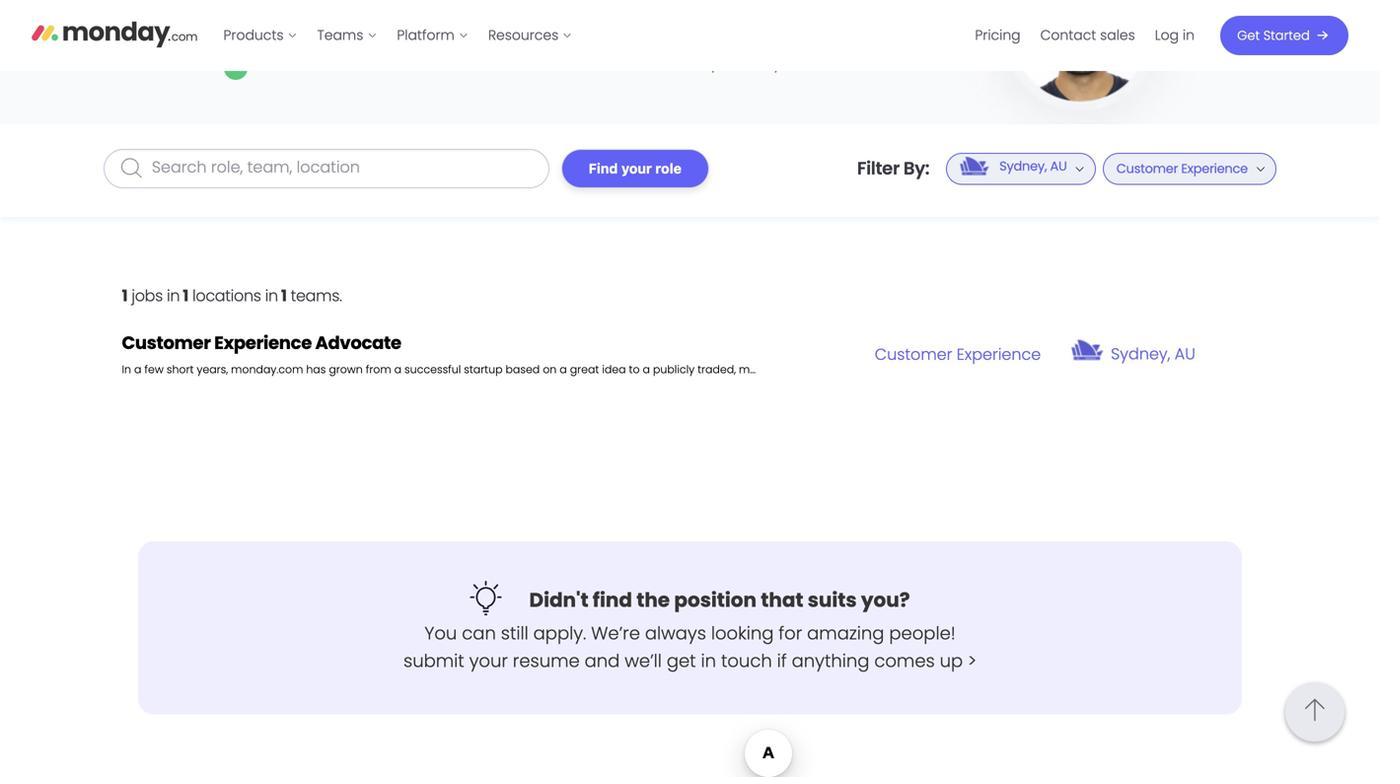 Task type: vqa. For each thing, say whether or not it's contained in the screenshot.
the HR option
no



Task type: describe. For each thing, give the bounding box(es) containing it.
to
[[629, 362, 640, 377]]

customer inside popup button
[[1116, 160, 1178, 178]]

log in
[[1155, 26, 1195, 45]]

you
[[424, 621, 457, 646]]

get
[[1237, 27, 1260, 44]]

product
[[771, 362, 814, 377]]

in left the teams.
[[265, 285, 278, 307]]

the
[[637, 586, 670, 614]]

1 1 from the left
[[122, 285, 127, 307]]

you?
[[861, 586, 910, 614]]

sydney, au button
[[946, 43, 1096, 295]]

filter by:
[[857, 156, 930, 181]]

didn't
[[529, 586, 589, 614]]

jobs
[[131, 285, 163, 307]]

customer experience advocate in a few short years, monday.com has grown from a successful startup based on a great idea to a publicly traded, multi-product company. vital to that
[[122, 330, 936, 377]]

filter
[[857, 156, 900, 181]]

experience inside popup button
[[1181, 160, 1248, 178]]

>
[[968, 649, 977, 674]]

in right the jobs
[[167, 285, 180, 307]]

startup
[[464, 362, 503, 377]]

log in link
[[1145, 20, 1205, 51]]

still
[[501, 621, 528, 646]]

anything
[[792, 649, 870, 674]]

publicly
[[653, 362, 695, 377]]

main element
[[214, 0, 1349, 71]]

1 jobs in 1 locations in 1 teams.
[[122, 285, 342, 307]]

monday.com logo image
[[32, 13, 198, 54]]

suits
[[808, 586, 857, 614]]

sydney, au inside popup button
[[999, 157, 1067, 175]]

can
[[462, 621, 496, 646]]

grown
[[329, 362, 363, 377]]

your inside find your role button
[[621, 160, 652, 177]]

in inside you can still apply. we're always looking for amazing people! submit your resume and we'll get in touch if anything comes up >
[[701, 649, 716, 674]]

customer experience inside popup button
[[1116, 160, 1248, 178]]

products link
[[214, 20, 307, 51]]

contact sales button
[[1031, 20, 1145, 51]]

traded,
[[698, 362, 736, 377]]

we're
[[591, 621, 640, 646]]

up
[[940, 649, 963, 674]]

platform
[[397, 26, 455, 45]]

find your role
[[589, 160, 682, 177]]

sydney, inside popup button
[[999, 157, 1047, 175]]

company. vital to
[[817, 362, 911, 377]]

touch
[[721, 649, 772, 674]]

list containing pricing
[[965, 0, 1205, 71]]

au inside popup button
[[1050, 157, 1067, 175]]

1 vertical spatial sydney, au
[[1111, 343, 1195, 365]]

customer inside customer experience advocate in a few short years, monday.com has grown from a successful startup based on a great idea to a publicly traded, multi-product company. vital to that
[[122, 330, 211, 356]]

pricing link
[[965, 20, 1031, 51]]

products
[[223, 26, 284, 45]]

resume
[[513, 649, 580, 674]]

3 a from the left
[[560, 362, 567, 377]]

didn't find the position that suits you?
[[529, 586, 910, 614]]

get
[[667, 649, 696, 674]]

in
[[122, 362, 131, 377]]

teams link
[[307, 20, 387, 51]]



Task type: locate. For each thing, give the bounding box(es) containing it.
your
[[621, 160, 652, 177], [469, 649, 508, 674]]

in inside list
[[1183, 26, 1195, 45]]

that right company. vital to
[[914, 362, 936, 377]]

1 horizontal spatial 1
[[183, 285, 188, 307]]

1 left the teams.
[[281, 285, 287, 307]]

1 right the jobs
[[183, 285, 188, 307]]

1 vertical spatial that
[[761, 586, 804, 614]]

0 vertical spatial sydney,
[[999, 157, 1047, 175]]

platform link
[[387, 20, 478, 51]]

locations
[[192, 285, 261, 307]]

1 horizontal spatial your
[[621, 160, 652, 177]]

list
[[214, 0, 582, 71], [965, 0, 1205, 71]]

2 horizontal spatial customer
[[1116, 160, 1178, 178]]

0 horizontal spatial sydney,
[[999, 157, 1047, 175]]

2 a from the left
[[394, 362, 402, 377]]

get started button
[[1220, 16, 1349, 55]]

list containing products
[[214, 0, 582, 71]]

3 1 from the left
[[281, 285, 287, 307]]

0 horizontal spatial 1
[[122, 285, 127, 307]]

for
[[779, 621, 802, 646]]

a right to on the top left of page
[[643, 362, 650, 377]]

contact
[[1040, 26, 1096, 45]]

1 vertical spatial sydney,
[[1111, 343, 1170, 365]]

teams
[[317, 26, 363, 45]]

your inside you can still apply. we're always looking for amazing people! submit your resume and we'll get in touch if anything comes up >
[[469, 649, 508, 674]]

on
[[543, 362, 557, 377]]

you can still apply. we're always looking for amazing people! submit your resume and we'll get in touch if anything comes up >
[[403, 621, 977, 674]]

if
[[777, 649, 787, 674]]

advocate
[[315, 330, 401, 356]]

1 horizontal spatial au
[[1175, 343, 1195, 365]]

role
[[655, 160, 682, 177]]

monday.com
[[231, 362, 303, 377]]

we'll
[[625, 649, 662, 674]]

your down can
[[469, 649, 508, 674]]

0 vertical spatial your
[[621, 160, 652, 177]]

that up for
[[761, 586, 804, 614]]

contact sales
[[1040, 26, 1135, 45]]

idea
[[602, 362, 626, 377]]

0 horizontal spatial experience
[[214, 330, 312, 356]]

that inside customer experience advocate in a few short years, monday.com has grown from a successful startup based on a great idea to a publicly traded, multi-product company. vital to that
[[914, 362, 936, 377]]

log
[[1155, 26, 1179, 45]]

0 vertical spatial customer experience
[[1116, 160, 1248, 178]]

au
[[1050, 157, 1067, 175], [1175, 343, 1195, 365]]

filter by: group
[[857, 43, 1277, 295]]

4 a from the left
[[643, 362, 650, 377]]

multi-
[[739, 362, 771, 377]]

comes
[[874, 649, 935, 674]]

find your role button
[[561, 149, 709, 188]]

amazing
[[807, 621, 884, 646]]

0 horizontal spatial sydney, au
[[999, 157, 1067, 175]]

people!
[[889, 621, 956, 646]]

1 horizontal spatial list
[[965, 0, 1205, 71]]

2 list from the left
[[965, 0, 1205, 71]]

1 vertical spatial your
[[469, 649, 508, 674]]

2 horizontal spatial experience
[[1181, 160, 1248, 178]]

1 horizontal spatial customer
[[875, 343, 952, 365]]

in
[[1183, 26, 1195, 45], [167, 285, 180, 307], [265, 285, 278, 307], [701, 649, 716, 674]]

position
[[674, 586, 757, 614]]

a right on
[[560, 362, 567, 377]]

1 list from the left
[[214, 0, 582, 71]]

sydney,
[[999, 157, 1047, 175], [1111, 343, 1170, 365]]

0 horizontal spatial au
[[1050, 157, 1067, 175]]

customer experience
[[1116, 160, 1248, 178], [875, 343, 1041, 365]]

find
[[593, 586, 632, 614]]

1 horizontal spatial sydney,
[[1111, 343, 1170, 365]]

from
[[366, 362, 391, 377]]

1 horizontal spatial that
[[914, 362, 936, 377]]

looking
[[711, 621, 774, 646]]

experience
[[1181, 160, 1248, 178], [214, 330, 312, 356], [957, 343, 1041, 365]]

that
[[914, 362, 936, 377], [761, 586, 804, 614]]

0 vertical spatial au
[[1050, 157, 1067, 175]]

1 left the jobs
[[122, 285, 127, 307]]

experience inside customer experience advocate in a few short years, monday.com has grown from a successful startup based on a great idea to a publicly traded, multi-product company. vital to that
[[214, 330, 312, 356]]

find
[[589, 160, 618, 177]]

a
[[134, 362, 141, 377], [394, 362, 402, 377], [560, 362, 567, 377], [643, 362, 650, 377]]

a right in
[[134, 362, 141, 377]]

2 1 from the left
[[183, 285, 188, 307]]

in right log
[[1183, 26, 1195, 45]]

sales
[[1100, 26, 1135, 45]]

1 horizontal spatial experience
[[957, 343, 1041, 365]]

resources link
[[478, 20, 582, 51]]

2 horizontal spatial 1
[[281, 285, 287, 307]]

a right 'from'
[[394, 362, 402, 377]]

in right get
[[701, 649, 716, 674]]

0 vertical spatial sydney, au
[[999, 157, 1067, 175]]

1 vertical spatial au
[[1175, 343, 1195, 365]]

started
[[1263, 27, 1310, 44]]

years,
[[197, 362, 228, 377]]

and
[[585, 649, 620, 674]]

get started
[[1237, 27, 1310, 44]]

0 horizontal spatial that
[[761, 586, 804, 614]]

0 horizontal spatial your
[[469, 649, 508, 674]]

sydney, au
[[999, 157, 1067, 175], [1111, 343, 1195, 365]]

your left role
[[621, 160, 652, 177]]

1
[[122, 285, 127, 307], [183, 285, 188, 307], [281, 285, 287, 307]]

Search role, team, location search field
[[103, 149, 549, 188]]

has
[[306, 362, 326, 377]]

0 horizontal spatial list
[[214, 0, 582, 71]]

successful
[[405, 362, 461, 377]]

great
[[570, 362, 599, 377]]

pricing
[[975, 26, 1021, 45]]

resources
[[488, 26, 559, 45]]

submit
[[403, 649, 464, 674]]

1 vertical spatial customer experience
[[875, 343, 1041, 365]]

customer
[[1116, 160, 1178, 178], [122, 330, 211, 356], [875, 343, 952, 365]]

always
[[645, 621, 706, 646]]

1 horizontal spatial customer experience
[[1116, 160, 1248, 178]]

few
[[144, 362, 164, 377]]

short
[[167, 362, 194, 377]]

customer experience button
[[1103, 43, 1277, 295]]

0 vertical spatial that
[[914, 362, 936, 377]]

0 horizontal spatial customer experience
[[875, 343, 1041, 365]]

by:
[[904, 156, 930, 181]]

apply.
[[533, 621, 586, 646]]

0 horizontal spatial customer
[[122, 330, 211, 356]]

1 horizontal spatial sydney, au
[[1111, 343, 1195, 365]]

teams.
[[291, 285, 342, 307]]

based
[[506, 362, 540, 377]]

1 a from the left
[[134, 362, 141, 377]]



